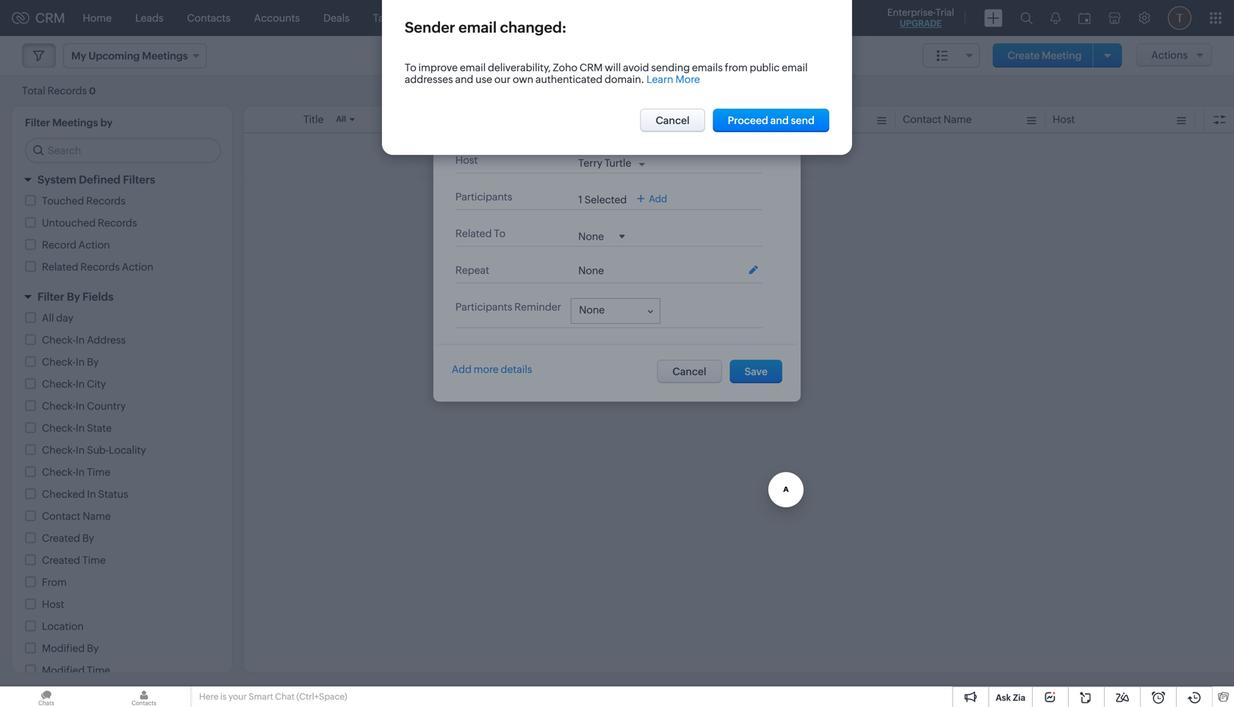 Task type: locate. For each thing, give the bounding box(es) containing it.
mmm d, yyyy text field
[[579, 84, 660, 96]]

0 vertical spatial participants
[[456, 191, 513, 203]]

all left day at the top left
[[42, 312, 54, 324]]

1 vertical spatial related to
[[456, 228, 506, 240]]

1 vertical spatial all
[[42, 312, 54, 324]]

0 vertical spatial action
[[79, 239, 110, 251]]

avoid
[[623, 62, 650, 74]]

0 horizontal spatial add
[[452, 364, 472, 376]]

modified for modified time
[[42, 665, 85, 677]]

1 vertical spatial host
[[456, 154, 478, 166]]

1 vertical spatial created
[[42, 555, 80, 567]]

email right public
[[782, 62, 808, 74]]

hh:mm a text field
[[667, 84, 726, 96], [667, 121, 726, 132]]

0 vertical spatial and
[[455, 74, 474, 85]]

day
[[56, 312, 73, 324]]

meetings
[[423, 12, 467, 24], [52, 117, 98, 129]]

sub-
[[87, 445, 109, 457]]

1 hh:mm a text field from the top
[[667, 84, 726, 96]]

0 horizontal spatial name
[[83, 511, 111, 523]]

1 vertical spatial related
[[456, 228, 492, 240]]

0 horizontal spatial all
[[42, 312, 54, 324]]

1 horizontal spatial host
[[456, 154, 478, 166]]

deals link
[[312, 0, 362, 36]]

in up check-in state
[[76, 401, 85, 412]]

by inside filter by fields dropdown button
[[67, 291, 80, 304]]

0 horizontal spatial meetings
[[52, 117, 98, 129]]

1 participants from the top
[[456, 191, 513, 203]]

crm inside to improve email deliverability, zoho crm will avoid sending emails from public email addresses and use our own authenticated domain.
[[580, 62, 603, 74]]

action up related records action
[[79, 239, 110, 251]]

2 created from the top
[[42, 555, 80, 567]]

system defined filters button
[[12, 167, 232, 193]]

tasks
[[373, 12, 399, 24]]

1 vertical spatial modified
[[42, 665, 85, 677]]

by up day at the top left
[[67, 291, 80, 304]]

modified down location
[[42, 643, 85, 655]]

time down the modified by
[[87, 665, 110, 677]]

check- up check-in time
[[42, 445, 76, 457]]

1 created from the top
[[42, 533, 80, 545]]

email right sender on the top left
[[459, 19, 497, 36]]

all day
[[42, 312, 73, 324]]

time down 'sub-'
[[87, 467, 110, 479]]

records up fields
[[80, 261, 120, 273]]

leads
[[135, 12, 164, 24]]

deliverability,
[[488, 62, 551, 74]]

0 vertical spatial meetings
[[423, 12, 467, 24]]

and left send
[[771, 115, 789, 126]]

repeat
[[456, 265, 490, 276]]

in for sub-
[[76, 445, 85, 457]]

filter
[[25, 117, 50, 129], [37, 291, 64, 304]]

1 horizontal spatial meetings
[[423, 12, 467, 24]]

none right the reminder
[[579, 304, 605, 316]]

2 horizontal spatial host
[[1053, 114, 1076, 125]]

sender email changed :
[[405, 19, 567, 36]]

by for filter
[[67, 291, 80, 304]]

profile image
[[1169, 6, 1192, 30]]

by up created time
[[82, 533, 94, 545]]

time
[[87, 467, 110, 479], [82, 555, 106, 567], [87, 665, 110, 677]]

created up created time
[[42, 533, 80, 545]]

0 vertical spatial related to
[[753, 114, 804, 125]]

related to up repeat
[[456, 228, 506, 240]]

check- down all day
[[42, 334, 76, 346]]

here is your smart chat (ctrl+space)
[[199, 692, 348, 702]]

hh:mm a text field down emails
[[667, 84, 726, 96]]

related records action
[[42, 261, 153, 273]]

time down created by
[[82, 555, 106, 567]]

participants for participants reminder
[[456, 301, 513, 313]]

action up filter by fields dropdown button
[[122, 261, 153, 273]]

0 vertical spatial none
[[579, 265, 604, 277]]

in up checked in status
[[76, 467, 85, 479]]

system defined filters
[[37, 173, 155, 186]]

checked in status
[[42, 489, 128, 501]]

check- for check-in city
[[42, 379, 76, 390]]

defined
[[79, 173, 121, 186]]

3 check- from the top
[[42, 379, 76, 390]]

crm left will at the top of the page
[[580, 62, 603, 74]]

meetings up 'improve'
[[423, 12, 467, 24]]

6 check- from the top
[[42, 445, 76, 457]]

records
[[48, 85, 87, 97], [86, 195, 126, 207], [98, 217, 137, 229], [80, 261, 120, 273]]

check- down "check-in city"
[[42, 401, 76, 412]]

and
[[455, 74, 474, 85], [771, 115, 789, 126]]

in for city
[[76, 379, 85, 390]]

0 vertical spatial all
[[336, 115, 346, 124]]

2 vertical spatial time
[[87, 665, 110, 677]]

home link
[[71, 0, 124, 36]]

1 vertical spatial none
[[579, 304, 605, 316]]

more
[[676, 74, 701, 85]]

1 horizontal spatial crm
[[580, 62, 603, 74]]

learn more link
[[647, 74, 701, 85]]

filter up all day
[[37, 291, 64, 304]]

0 vertical spatial related
[[753, 114, 790, 125]]

filter down total
[[25, 117, 50, 129]]

in down check-in address
[[76, 357, 85, 368]]

1 horizontal spatial all
[[336, 115, 346, 124]]

1 vertical spatial time
[[82, 555, 106, 567]]

0 vertical spatial to
[[405, 62, 417, 74]]

7 check- from the top
[[42, 467, 76, 479]]

0 vertical spatial time
[[87, 467, 110, 479]]

and left use
[[455, 74, 474, 85]]

create meeting
[[1008, 50, 1083, 61]]

1 horizontal spatial meeting
[[1043, 50, 1083, 61]]

emails
[[692, 62, 723, 74]]

related up repeat
[[456, 228, 492, 240]]

in
[[76, 334, 85, 346], [76, 357, 85, 368], [76, 379, 85, 390], [76, 401, 85, 412], [76, 423, 85, 434], [76, 445, 85, 457], [76, 467, 85, 479], [87, 489, 96, 501]]

1 vertical spatial hh:mm a text field
[[667, 121, 726, 132]]

add more details
[[452, 364, 533, 376]]

checked
[[42, 489, 85, 501]]

home
[[83, 12, 112, 24]]

5 check- from the top
[[42, 423, 76, 434]]

created down created by
[[42, 555, 80, 567]]

crm right logo
[[35, 10, 65, 26]]

4 check- from the top
[[42, 401, 76, 412]]

contact name
[[903, 114, 972, 125], [42, 511, 111, 523]]

0 horizontal spatial from
[[42, 577, 67, 589]]

related to down public
[[753, 114, 804, 125]]

none down 1
[[579, 265, 604, 277]]

0 horizontal spatial action
[[79, 239, 110, 251]]

in up check-in by
[[76, 334, 85, 346]]

zia
[[1014, 694, 1026, 703]]

1 horizontal spatial name
[[944, 114, 972, 125]]

None button
[[658, 360, 722, 384], [730, 360, 783, 384], [658, 360, 722, 384], [730, 360, 783, 384]]

related down record
[[42, 261, 78, 273]]

accounts link
[[242, 0, 312, 36]]

1 horizontal spatial add
[[649, 194, 668, 205]]

2 modified from the top
[[42, 665, 85, 677]]

sending
[[652, 62, 690, 74]]

all right title
[[336, 115, 346, 124]]

2 participants from the top
[[456, 301, 513, 313]]

1 horizontal spatial contact
[[903, 114, 942, 125]]

name
[[944, 114, 972, 125], [83, 511, 111, 523]]

meetings left by
[[52, 117, 98, 129]]

to improve email deliverability, zoho crm will avoid sending emails from public email addresses and use our own authenticated domain.
[[405, 62, 808, 85]]

1 horizontal spatial and
[[771, 115, 789, 126]]

2 hh:mm a text field from the top
[[667, 121, 726, 132]]

trial
[[936, 7, 955, 18]]

0 horizontal spatial host
[[42, 599, 64, 611]]

terry
[[579, 157, 603, 169]]

0 vertical spatial add
[[649, 194, 668, 205]]

check- down check-in country
[[42, 423, 76, 434]]

in for address
[[76, 334, 85, 346]]

related left send
[[753, 114, 790, 125]]

all
[[336, 115, 346, 124], [42, 312, 54, 324]]

create menu image
[[985, 9, 1003, 27]]

0 vertical spatial created
[[42, 533, 80, 545]]

records down touched records
[[98, 217, 137, 229]]

1 vertical spatial contact
[[42, 511, 81, 523]]

from down 'improve'
[[456, 81, 481, 93]]

records for touched
[[86, 195, 126, 207]]

0 horizontal spatial and
[[455, 74, 474, 85]]

1 horizontal spatial from
[[456, 81, 481, 93]]

none
[[579, 265, 604, 277], [579, 304, 605, 316]]

more
[[474, 364, 499, 376]]

0 vertical spatial modified
[[42, 643, 85, 655]]

check- down check-in by
[[42, 379, 76, 390]]

0 horizontal spatial to
[[405, 62, 417, 74]]

0 vertical spatial meeting
[[456, 18, 514, 35]]

related to
[[753, 114, 804, 125], [456, 228, 506, 240]]

1 horizontal spatial contact name
[[903, 114, 972, 125]]

contact
[[903, 114, 942, 125], [42, 511, 81, 523]]

add for add link
[[649, 194, 668, 205]]

check- up checked
[[42, 467, 76, 479]]

1 vertical spatial add
[[452, 364, 472, 376]]

1 vertical spatial filter
[[37, 291, 64, 304]]

1 vertical spatial crm
[[580, 62, 603, 74]]

2 horizontal spatial to
[[792, 114, 804, 125]]

filter inside dropdown button
[[37, 291, 64, 304]]

0 horizontal spatial meeting
[[456, 18, 514, 35]]

check- for check-in by
[[42, 357, 76, 368]]

none for repeat
[[579, 265, 604, 277]]

1 modified from the top
[[42, 643, 85, 655]]

1 horizontal spatial related to
[[753, 114, 804, 125]]

2 vertical spatial related
[[42, 261, 78, 273]]

and inside proceed and send button
[[771, 115, 789, 126]]

contacts link
[[175, 0, 242, 36]]

hh:mm a text field down more
[[667, 121, 726, 132]]

check-in country
[[42, 401, 126, 412]]

check- for check-in state
[[42, 423, 76, 434]]

records down defined
[[86, 195, 126, 207]]

0 vertical spatial contact name
[[903, 114, 972, 125]]

improve
[[419, 62, 458, 74]]

meeting inside button
[[1043, 50, 1083, 61]]

0 vertical spatial host
[[1053, 114, 1076, 125]]

add right selected
[[649, 194, 668, 205]]

actions
[[1152, 49, 1189, 61]]

by up modified time
[[87, 643, 99, 655]]

chats image
[[0, 687, 93, 708]]

1 vertical spatial and
[[771, 115, 789, 126]]

records left 0
[[48, 85, 87, 97]]

1 vertical spatial meeting
[[1043, 50, 1083, 61]]

1 vertical spatial from
[[42, 577, 67, 589]]

in left state
[[76, 423, 85, 434]]

created
[[42, 533, 80, 545], [42, 555, 80, 567]]

2 horizontal spatial related
[[753, 114, 790, 125]]

check-in by
[[42, 357, 99, 368]]

chat
[[275, 692, 295, 702]]

1 vertical spatial participants
[[456, 301, 513, 313]]

records for related
[[80, 261, 120, 273]]

0 vertical spatial contact
[[903, 114, 942, 125]]

add
[[649, 194, 668, 205], [452, 364, 472, 376]]

0 horizontal spatial related to
[[456, 228, 506, 240]]

modified down the modified by
[[42, 665, 85, 677]]

check-in address
[[42, 334, 126, 346]]

participants
[[456, 191, 513, 203], [456, 301, 513, 313]]

add link
[[637, 194, 668, 205]]

check- up "check-in city"
[[42, 357, 76, 368]]

from down created time
[[42, 577, 67, 589]]

0 vertical spatial hh:mm a text field
[[667, 84, 726, 96]]

proceed and send button
[[714, 109, 830, 132]]

terry turtle
[[579, 157, 632, 169]]

touched records
[[42, 195, 126, 207]]

touched
[[42, 195, 84, 207]]

turtle
[[605, 157, 632, 169]]

our
[[495, 74, 511, 85]]

check- for check-in sub-locality
[[42, 445, 76, 457]]

changed
[[500, 19, 562, 36]]

1 check- from the top
[[42, 334, 76, 346]]

0 vertical spatial filter
[[25, 117, 50, 129]]

record action
[[42, 239, 110, 251]]

0 vertical spatial crm
[[35, 10, 65, 26]]

2 check- from the top
[[42, 357, 76, 368]]

1 vertical spatial action
[[122, 261, 153, 273]]

none for participants reminder
[[579, 304, 605, 316]]

filter meetings by
[[25, 117, 113, 129]]

in left status
[[87, 489, 96, 501]]

in left 'sub-'
[[76, 445, 85, 457]]

in left city
[[76, 379, 85, 390]]

meeting
[[456, 18, 514, 35], [1043, 50, 1083, 61]]

1 vertical spatial contact name
[[42, 511, 111, 523]]

1 horizontal spatial to
[[494, 228, 506, 240]]

add left more
[[452, 364, 472, 376]]

check- for check-in address
[[42, 334, 76, 346]]



Task type: vqa. For each thing, say whether or not it's contained in the screenshot.
top HOST
yes



Task type: describe. For each thing, give the bounding box(es) containing it.
1 vertical spatial name
[[83, 511, 111, 523]]

here
[[199, 692, 219, 702]]

mmm d, yyyy text field
[[579, 121, 660, 132]]

learn
[[647, 74, 674, 85]]

1 horizontal spatial related
[[456, 228, 492, 240]]

to inside to improve email deliverability, zoho crm will avoid sending emails from public email addresses and use our own authenticated domain.
[[405, 62, 417, 74]]

check- for check-in country
[[42, 401, 76, 412]]

records for untouched
[[98, 217, 137, 229]]

logo image
[[12, 12, 29, 24]]

untouched
[[42, 217, 96, 229]]

check-in sub-locality
[[42, 445, 146, 457]]

from
[[725, 62, 748, 74]]

fields
[[83, 291, 114, 304]]

0 horizontal spatial crm
[[35, 10, 65, 26]]

check-in state
[[42, 423, 112, 434]]

0 horizontal spatial contact name
[[42, 511, 111, 523]]

send
[[791, 115, 815, 126]]

cancel button
[[641, 109, 706, 132]]

will
[[605, 62, 621, 74]]

by for created
[[82, 533, 94, 545]]

and inside to improve email deliverability, zoho crm will avoid sending emails from public email addresses and use our own authenticated domain.
[[455, 74, 474, 85]]

Search text field
[[26, 139, 221, 162]]

calls link
[[479, 0, 526, 36]]

details
[[501, 364, 533, 376]]

total
[[22, 85, 45, 97]]

locality
[[109, 445, 146, 457]]

sender
[[405, 19, 456, 36]]

created for created time
[[42, 555, 80, 567]]

hh:mm a text field for mmm d, yyyy text box
[[667, 84, 726, 96]]

system
[[37, 173, 76, 186]]

untouched records
[[42, 217, 137, 229]]

check- for check-in time
[[42, 467, 76, 479]]

email left "our"
[[460, 62, 486, 74]]

1 vertical spatial to
[[792, 114, 804, 125]]

add for add more details
[[452, 364, 472, 376]]

in for country
[[76, 401, 85, 412]]

contacts
[[187, 12, 231, 24]]

create menu element
[[976, 0, 1012, 36]]

hh:mm a text field for mmm d, yyyy text field
[[667, 121, 726, 132]]

time for modified time
[[87, 665, 110, 677]]

zoho
[[553, 62, 578, 74]]

filter for filter by fields
[[37, 291, 64, 304]]

filter by fields button
[[12, 284, 232, 310]]

0 vertical spatial name
[[944, 114, 972, 125]]

created for created by
[[42, 533, 80, 545]]

participants for participants
[[456, 191, 513, 203]]

create meeting button
[[994, 43, 1097, 68]]

0 vertical spatial from
[[456, 81, 481, 93]]

0 horizontal spatial related
[[42, 261, 78, 273]]

smart
[[249, 692, 273, 702]]

by for modified
[[87, 643, 99, 655]]

filter for filter meetings by
[[25, 117, 50, 129]]

check-in time
[[42, 467, 110, 479]]

records for total
[[48, 85, 87, 97]]

1 vertical spatial meetings
[[52, 117, 98, 129]]

total records 0
[[22, 85, 96, 97]]

meeting information
[[456, 18, 600, 35]]

title
[[304, 114, 324, 125]]

created by
[[42, 533, 94, 545]]

in for time
[[76, 467, 85, 479]]

status
[[98, 489, 128, 501]]

use
[[476, 74, 493, 85]]

cancel
[[656, 115, 690, 126]]

filters
[[123, 173, 155, 186]]

2 vertical spatial to
[[494, 228, 506, 240]]

0
[[89, 86, 96, 97]]

1
[[579, 194, 583, 206]]

all for all
[[336, 115, 346, 124]]

ask zia
[[996, 694, 1026, 703]]

state
[[87, 423, 112, 434]]

record
[[42, 239, 76, 251]]

modified time
[[42, 665, 110, 677]]

check-in city
[[42, 379, 106, 390]]

by
[[100, 117, 113, 129]]

domain.
[[605, 74, 645, 85]]

reports
[[538, 12, 575, 24]]

1 horizontal spatial action
[[122, 261, 153, 273]]

proceed
[[728, 115, 769, 126]]

upgrade
[[900, 18, 942, 28]]

accounts
[[254, 12, 300, 24]]

your
[[229, 692, 247, 702]]

leads link
[[124, 0, 175, 36]]

address
[[87, 334, 126, 346]]

ask
[[996, 694, 1012, 703]]

0 horizontal spatial contact
[[42, 511, 81, 523]]

(ctrl+space)
[[297, 692, 348, 702]]

in for state
[[76, 423, 85, 434]]

all for all day
[[42, 312, 54, 324]]

contacts image
[[98, 687, 190, 708]]

profile element
[[1160, 0, 1201, 36]]

reports link
[[526, 0, 587, 36]]

1 selected
[[579, 194, 627, 206]]

country
[[87, 401, 126, 412]]

selected
[[585, 194, 627, 206]]

create
[[1008, 50, 1041, 61]]

search element
[[1012, 0, 1042, 36]]

enterprise-trial upgrade
[[888, 7, 955, 28]]

location
[[42, 621, 84, 633]]

tasks link
[[362, 0, 411, 36]]

public
[[750, 62, 780, 74]]

filter by fields
[[37, 291, 114, 304]]

2 vertical spatial host
[[42, 599, 64, 611]]

add more details link
[[452, 364, 533, 376]]

learn more
[[647, 74, 701, 85]]

information
[[517, 18, 600, 35]]

modified by
[[42, 643, 99, 655]]

city
[[87, 379, 106, 390]]

is
[[220, 692, 227, 702]]

addresses
[[405, 74, 453, 85]]

by up city
[[87, 357, 99, 368]]

proceed and send
[[728, 115, 815, 126]]

authenticated
[[536, 74, 603, 85]]

search image
[[1021, 12, 1034, 24]]

in for status
[[87, 489, 96, 501]]

time for created time
[[82, 555, 106, 567]]

crm link
[[12, 10, 65, 26]]

deals
[[324, 12, 350, 24]]

in for by
[[76, 357, 85, 368]]

modified for modified by
[[42, 643, 85, 655]]

:
[[562, 19, 567, 36]]



